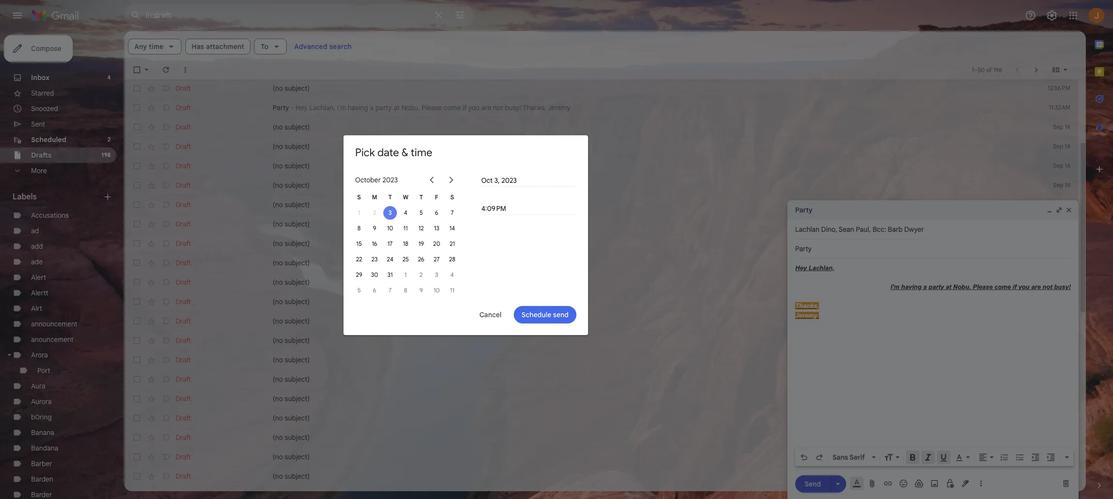 Task type: describe. For each thing, give the bounding box(es) containing it.
14 for 19th row from the bottom
[[1065, 143, 1071, 150]]

21 row from the top
[[124, 467, 1079, 486]]

(no for not important switch for 12th row
[[273, 298, 283, 306]]

date
[[378, 146, 399, 159]]

party - hey lachlan, i'm having a party at nobu. please come if you are not busy! thanks, jeremy
[[273, 103, 571, 112]]

announcement link
[[31, 320, 77, 329]]

main content containing has attachment
[[124, 31, 1086, 499]]

-
[[291, 103, 294, 112]]

ad link
[[31, 227, 39, 235]]

(no subject) link for seventh row from the top
[[273, 200, 1025, 210]]

(no subject) for the (no subject) link related to 14th row
[[273, 336, 310, 345]]

not important switch for ninth row
[[161, 239, 171, 249]]

search
[[329, 42, 352, 51]]

draft for 17th row from the bottom
[[176, 181, 191, 190]]

2 row from the top
[[124, 98, 1079, 117]]

(no subject) link for 15th row
[[273, 355, 1025, 365]]

snoozed link
[[31, 104, 58, 113]]

subject) for not important switch associated with 20th row from the bottom of the page
[[285, 123, 310, 132]]

9 row from the top
[[124, 234, 1079, 253]]

10 row from the top
[[124, 253, 1079, 273]]

19 row from the top
[[124, 428, 1079, 448]]

older image
[[1032, 65, 1042, 75]]

october 2023
[[355, 175, 398, 184]]

bandana link
[[31, 444, 58, 453]]

lachlan,
[[309, 103, 335, 112]]

(no subject) link for 20th row from the bottom of the page
[[273, 122, 1025, 132]]

m
[[372, 194, 377, 201]]

(no subject) for the (no subject) link associated with 12th row
[[273, 298, 310, 306]]

sep for 18th row from the bottom of the page
[[1053, 162, 1064, 169]]

port link
[[37, 366, 50, 375]]

arora
[[31, 351, 48, 360]]

october 2023 row
[[351, 170, 460, 190]]

inbox link
[[31, 73, 49, 82]]

11 sep 14 from the top
[[1053, 473, 1071, 480]]

october
[[355, 175, 381, 184]]

sep for 17th row from the bottom
[[1053, 182, 1064, 189]]

draft for first row from the top of the page
[[176, 84, 191, 93]]

b0ring
[[31, 413, 52, 422]]

(no subject) for the (no subject) link associated with fifth row from the bottom of the page
[[273, 414, 310, 423]]

13 row from the top
[[124, 312, 1079, 331]]

11 14 from the top
[[1065, 473, 1071, 480]]

has
[[192, 42, 204, 51]]

ade link
[[31, 258, 43, 266]]

(no subject) for the (no subject) link corresponding to first row from the top of the page
[[273, 84, 310, 93]]

cell for tenth row from the bottom
[[1044, 316, 1079, 326]]

5 row from the top
[[124, 156, 1079, 176]]

11:32 am
[[1049, 104, 1071, 111]]

subject) for not important switch for 12th row
[[285, 298, 310, 306]]

(no subject) link for first row from the top of the page
[[273, 83, 1025, 93]]

draft for third row from the bottom of the page
[[176, 453, 191, 462]]

sep 14 for seventh row from the top
[[1053, 201, 1071, 208]]

22 row from the top
[[124, 486, 1079, 499]]

(no subject) for 21th row from the top's the (no subject) link
[[273, 472, 310, 481]]

anouncement link
[[31, 335, 73, 344]]

thanks,
[[523, 103, 547, 112]]

(no subject) for the (no subject) link related to 15th row from the bottom
[[273, 220, 310, 229]]

if
[[463, 103, 467, 112]]

jeremy
[[548, 103, 571, 112]]

not important switch for 19th row from the bottom
[[161, 142, 171, 151]]

sep for third row from the bottom of the page
[[1053, 453, 1064, 461]]

s for 1st s column header from the right
[[451, 194, 454, 201]]

t for first 't' 'column header' from right
[[420, 194, 423, 201]]

ade
[[31, 258, 43, 266]]

sep for 20th row from the bottom of the page
[[1053, 123, 1064, 131]]

starred link
[[31, 89, 54, 98]]

not important switch for 16th row from the top of the page
[[161, 375, 171, 384]]

ad
[[31, 227, 39, 235]]

barber link
[[31, 460, 52, 468]]

11 row from the top
[[124, 273, 1079, 292]]

(no subject) link for 21th row from the top
[[273, 472, 1025, 481]]

announcement
[[31, 320, 77, 329]]

subject) for not important switch related to 17th row from the bottom
[[285, 181, 310, 190]]

(no for not important switch related to 15th row
[[273, 356, 283, 365]]

at
[[394, 103, 400, 112]]

(no subject) for the (no subject) link for 12th row from the bottom
[[273, 278, 310, 287]]

banana
[[31, 429, 54, 437]]

draft for 16th row from the top of the page
[[176, 375, 191, 384]]

(no for not important switch related to 6th row from the bottom
[[273, 395, 283, 403]]

draft for ninth row
[[176, 239, 191, 248]]

scheduled
[[31, 135, 66, 144]]

sep for tenth row from the top of the page
[[1053, 259, 1064, 266]]

toggle split pane mode image
[[1051, 65, 1061, 75]]

aura link
[[31, 382, 45, 391]]

7 row from the top
[[124, 195, 1079, 215]]

sep 14 for 20th row from the bottom of the page
[[1053, 123, 1071, 131]]

(no for not important switch for 18th row from the bottom of the page
[[273, 162, 283, 170]]

anouncement
[[31, 335, 73, 344]]

scheduled link
[[31, 135, 66, 144]]

aurora
[[31, 398, 52, 406]]

s for first s column header
[[357, 194, 361, 201]]

alert link
[[31, 273, 46, 282]]

sep for 15th row from the bottom
[[1053, 220, 1064, 228]]

pick date & time heading
[[355, 146, 433, 159]]

banana link
[[31, 429, 54, 437]]

having
[[348, 103, 368, 112]]

has attachment
[[192, 42, 244, 51]]

not important switch for 22th row from the top
[[161, 491, 171, 499]]

1 s column header from the left
[[351, 190, 367, 205]]

198
[[101, 151, 111, 159]]

15 row from the top
[[124, 350, 1079, 370]]

subject) for not important switch related to ninth row
[[285, 239, 310, 248]]

not important switch for 15th row
[[161, 355, 171, 365]]

(no subject) link for ninth row
[[273, 239, 1025, 249]]

1 t column header from the left
[[382, 190, 398, 205]]

4
[[107, 74, 111, 81]]

(no subject) link for 14th row
[[273, 336, 1025, 346]]

not important switch for 18th row from the bottom of the page
[[161, 161, 171, 171]]

accusations link
[[31, 211, 69, 220]]

2
[[108, 136, 111, 143]]

not important switch for third row from the bottom of the page
[[161, 452, 171, 462]]

subject) for 19th row from the bottom's not important switch
[[285, 142, 310, 151]]

not important switch for 19th row from the top of the page
[[161, 433, 171, 443]]

barden link
[[31, 475, 53, 484]]

(no subject) link for tenth row from the bottom
[[273, 316, 1025, 326]]

you
[[469, 103, 480, 112]]

(no subject) for the (no subject) link corresponding to 6th row from the bottom
[[273, 395, 310, 403]]

(no subject) link for 6th row from the bottom
[[273, 394, 1025, 404]]

more
[[31, 166, 47, 175]]

8 row from the top
[[124, 215, 1079, 234]]

(no for not important switch associated with third row from the bottom of the page
[[273, 453, 283, 462]]

(no for 15th row from the bottom's not important switch
[[273, 220, 283, 229]]

(no subject) link for third row from the bottom of the page
[[273, 452, 1025, 462]]

draft for fifth row from the bottom of the page
[[176, 414, 191, 423]]

draft for tenth row from the top of the page
[[176, 259, 191, 267]]

come
[[444, 103, 461, 112]]

add link
[[31, 242, 43, 251]]

hey
[[296, 103, 308, 112]]

subject) for not important switch associated with third row from the bottom of the page
[[285, 453, 310, 462]]

14 for 17th row from the bottom
[[1065, 182, 1071, 189]]

(no for not important switch associated with 20th row from the bottom of the page
[[273, 123, 283, 132]]

advanced search button
[[290, 38, 356, 55]]

(no subject) for the (no subject) link associated with 19th row from the top of the page
[[273, 433, 310, 442]]

(no subject) link for 19th row from the top of the page
[[273, 433, 1025, 443]]

draft for 15th row
[[176, 356, 191, 365]]

advanced
[[294, 42, 328, 51]]

subject) for 15th row from the bottom's not important switch
[[285, 220, 310, 229]]

16 row from the top
[[124, 370, 1079, 389]]

arora link
[[31, 351, 48, 360]]

(no for 19th row from the top of the page's not important switch
[[273, 433, 283, 442]]

subject) for not important switch for 18th row from the bottom of the page
[[285, 162, 310, 170]]

cell for 22th row from the top
[[1044, 491, 1079, 499]]

2 t column header from the left
[[414, 190, 429, 205]]

starred
[[31, 89, 54, 98]]

18 row from the top
[[124, 409, 1079, 428]]

not important switch for 14th row
[[161, 336, 171, 346]]

alrt link
[[31, 304, 42, 313]]

not important switch for 15th row from the bottom
[[161, 219, 171, 229]]

aura
[[31, 382, 45, 391]]

(no subject) link for 19th row from the bottom
[[273, 142, 1025, 151]]

2 s column header from the left
[[445, 190, 460, 205]]

draft for seventh row from the top
[[176, 200, 191, 209]]



Task type: vqa. For each thing, say whether or not it's contained in the screenshot.
'Draft' associated with 19th row from the bottom of the page
yes



Task type: locate. For each thing, give the bounding box(es) containing it.
pick date & time dialog
[[344, 135, 588, 335]]

t for 1st 't' 'column header' from left
[[388, 194, 392, 201]]

snoozed
[[31, 104, 58, 113]]

9 14 from the top
[[1065, 279, 1071, 286]]

barber
[[31, 460, 52, 468]]

6 14 from the top
[[1065, 220, 1071, 228]]

5 subject) from the top
[[285, 181, 310, 190]]

8 14 from the top
[[1065, 259, 1071, 266]]

5 not important switch from the top
[[161, 161, 171, 171]]

7 (no subject) link from the top
[[273, 219, 1025, 229]]

not important switch
[[161, 83, 171, 93], [161, 103, 171, 113], [161, 122, 171, 132], [161, 142, 171, 151], [161, 161, 171, 171], [161, 181, 171, 190], [161, 200, 171, 210], [161, 219, 171, 229], [161, 239, 171, 249], [161, 258, 171, 268], [161, 278, 171, 287], [161, 297, 171, 307], [161, 316, 171, 326], [161, 336, 171, 346], [161, 355, 171, 365], [161, 375, 171, 384], [161, 394, 171, 404], [161, 414, 171, 423], [161, 433, 171, 443], [161, 452, 171, 462], [161, 472, 171, 481], [161, 491, 171, 499]]

sent
[[31, 120, 45, 129]]

(no for not important switch related to 16th row from the top of the page
[[273, 375, 283, 384]]

19 draft from the top
[[176, 433, 191, 442]]

not important switch for seventh row from the top
[[161, 200, 171, 210]]

3 subject) from the top
[[285, 142, 310, 151]]

alertt link
[[31, 289, 48, 298]]

(no subject) link
[[273, 83, 1025, 93], [273, 122, 1025, 132], [273, 142, 1025, 151], [273, 161, 1025, 171], [273, 181, 1025, 190], [273, 200, 1025, 210], [273, 219, 1025, 229], [273, 239, 1025, 249], [273, 258, 1025, 268], [273, 278, 1025, 287], [273, 297, 1025, 307], [273, 316, 1025, 326], [273, 336, 1025, 346], [273, 355, 1025, 365], [273, 375, 1025, 384], [273, 394, 1025, 404], [273, 414, 1025, 423], [273, 433, 1025, 443], [273, 452, 1025, 462], [273, 472, 1025, 481]]

1 horizontal spatial t
[[420, 194, 423, 201]]

3 sep from the top
[[1053, 162, 1064, 169]]

(no for not important switch related to ninth row
[[273, 239, 283, 248]]

3 (no subject) from the top
[[273, 142, 310, 151]]

4 draft from the top
[[176, 142, 191, 151]]

(no for tenth row from the top of the page not important switch
[[273, 259, 283, 267]]

5 14 from the top
[[1065, 201, 1071, 208]]

draft for 12th row from the bottom
[[176, 278, 191, 287]]

subject) for tenth row from the bottom's not important switch
[[285, 317, 310, 326]]

(no subject) for the (no subject) link associated with tenth row from the bottom
[[273, 317, 310, 326]]

t left w
[[388, 194, 392, 201]]

subject) for not important switch related to 15th row
[[285, 356, 310, 365]]

6 (no subject) link from the top
[[273, 200, 1025, 210]]

sep 14 for 18th row from the bottom of the page
[[1053, 162, 1071, 169]]

Time field
[[481, 203, 576, 214]]

12 (no subject) link from the top
[[273, 316, 1025, 326]]

20 row from the top
[[124, 448, 1079, 467]]

draft for 6th row from the bottom
[[176, 395, 191, 403]]

not important switch for 20th row from the bottom of the page
[[161, 122, 171, 132]]

3 sep 14 from the top
[[1053, 162, 1071, 169]]

(no subject)
[[273, 84, 310, 93], [273, 123, 310, 132], [273, 142, 310, 151], [273, 162, 310, 170], [273, 181, 310, 190], [273, 200, 310, 209], [273, 220, 310, 229], [273, 239, 310, 248], [273, 259, 310, 267], [273, 278, 310, 287], [273, 298, 310, 306], [273, 317, 310, 326], [273, 336, 310, 345], [273, 356, 310, 365], [273, 375, 310, 384], [273, 395, 310, 403], [273, 414, 310, 423], [273, 433, 310, 442], [273, 453, 310, 462], [273, 472, 310, 481]]

1 row from the top
[[124, 79, 1079, 98]]

9 (no from the top
[[273, 259, 283, 267]]

11 subject) from the top
[[285, 298, 310, 306]]

alert
[[31, 273, 46, 282]]

draft for 21th row from the top
[[176, 472, 191, 481]]

(no for tenth row from the bottom's not important switch
[[273, 317, 283, 326]]

14
[[1065, 123, 1071, 131], [1065, 143, 1071, 150], [1065, 162, 1071, 169], [1065, 182, 1071, 189], [1065, 201, 1071, 208], [1065, 220, 1071, 228], [1065, 240, 1071, 247], [1065, 259, 1071, 266], [1065, 279, 1071, 286], [1065, 453, 1071, 461], [1065, 473, 1071, 480]]

13 (no subject) link from the top
[[273, 336, 1025, 346]]

cell for 19th row from the top of the page
[[1044, 433, 1079, 443]]

more button
[[0, 163, 116, 179]]

(no for not important switch related to 17th row from the bottom
[[273, 181, 283, 190]]

sep 14 for ninth row
[[1053, 240, 1071, 247]]

(no subject) link for fifth row from the bottom of the page
[[273, 414, 1025, 423]]

16 (no subject) link from the top
[[273, 394, 1025, 404]]

t column header
[[382, 190, 398, 205], [414, 190, 429, 205]]

14 for 20th row from the bottom of the page
[[1065, 123, 1071, 131]]

3 row from the top
[[124, 117, 1079, 137]]

pick date & time
[[355, 146, 433, 159]]

7 sep from the top
[[1053, 240, 1064, 247]]

w
[[403, 194, 408, 201]]

sep for seventh row from the top
[[1053, 201, 1064, 208]]

6 not important switch from the top
[[161, 181, 171, 190]]

14 not important switch from the top
[[161, 336, 171, 346]]

not important switch for tenth row from the top of the page
[[161, 258, 171, 268]]

15 (no subject) link from the top
[[273, 375, 1025, 384]]

t
[[388, 194, 392, 201], [420, 194, 423, 201]]

0 horizontal spatial t column header
[[382, 190, 398, 205]]

7 not important switch from the top
[[161, 200, 171, 210]]

4 (no from the top
[[273, 162, 283, 170]]

19 not important switch from the top
[[161, 433, 171, 443]]

16 draft from the top
[[176, 375, 191, 384]]

main menu image
[[12, 10, 23, 21]]

1 not important switch from the top
[[161, 83, 171, 93]]

subject) for not important switch related to 21th row from the top
[[285, 472, 310, 481]]

(no for fifth row from the bottom of the page's not important switch
[[273, 414, 283, 423]]

1 horizontal spatial s column header
[[445, 190, 460, 205]]

14 for tenth row from the top of the page
[[1065, 259, 1071, 266]]

4 row from the top
[[124, 137, 1079, 156]]

sep for 19th row from the bottom
[[1053, 143, 1064, 150]]

11 sep from the top
[[1053, 473, 1064, 480]]

0 horizontal spatial s
[[357, 194, 361, 201]]

21 not important switch from the top
[[161, 472, 171, 481]]

(no for 12th row from the bottom's not important switch
[[273, 278, 283, 287]]

12:56 pm
[[1048, 84, 1071, 92]]

(no subject) for the (no subject) link for 17th row from the bottom
[[273, 181, 310, 190]]

(no subject) link for 15th row from the bottom
[[273, 219, 1025, 229]]

14 for third row from the bottom of the page
[[1065, 453, 1071, 461]]

5 draft from the top
[[176, 162, 191, 170]]

9 subject) from the top
[[285, 259, 310, 267]]

&
[[402, 146, 408, 159]]

sep 14 for 15th row from the bottom
[[1053, 220, 1071, 228]]

3 14 from the top
[[1065, 162, 1071, 169]]

6 sep from the top
[[1053, 220, 1064, 228]]

18 not important switch from the top
[[161, 414, 171, 423]]

4 (no subject) from the top
[[273, 162, 310, 170]]

13 (no from the top
[[273, 336, 283, 345]]

busy!
[[505, 103, 521, 112]]

row
[[124, 79, 1079, 98], [124, 98, 1079, 117], [124, 117, 1079, 137], [124, 137, 1079, 156], [124, 156, 1079, 176], [124, 176, 1079, 195], [124, 195, 1079, 215], [124, 215, 1079, 234], [124, 234, 1079, 253], [124, 253, 1079, 273], [124, 273, 1079, 292], [124, 292, 1079, 312], [124, 312, 1079, 331], [124, 331, 1079, 350], [124, 350, 1079, 370], [124, 370, 1079, 389], [124, 389, 1079, 409], [124, 409, 1079, 428], [124, 428, 1079, 448], [124, 448, 1079, 467], [124, 467, 1079, 486], [124, 486, 1079, 499]]

10 (no from the top
[[273, 278, 283, 287]]

s column header
[[351, 190, 367, 205], [445, 190, 460, 205]]

11 (no subject) from the top
[[273, 298, 310, 306]]

grid containing s
[[351, 190, 460, 299]]

(no for not important switch for seventh row from the top
[[273, 200, 283, 209]]

0 horizontal spatial t
[[388, 194, 392, 201]]

attachment
[[206, 42, 244, 51]]

sep
[[1053, 123, 1064, 131], [1053, 143, 1064, 150], [1053, 162, 1064, 169], [1053, 182, 1064, 189], [1053, 201, 1064, 208], [1053, 220, 1064, 228], [1053, 240, 1064, 247], [1053, 259, 1064, 266], [1053, 279, 1064, 286], [1053, 453, 1064, 461], [1053, 473, 1064, 480]]

3 cell from the top
[[1044, 336, 1079, 346]]

draft for 15th row from the bottom
[[176, 220, 191, 229]]

19 subject) from the top
[[285, 453, 310, 462]]

main content
[[124, 31, 1086, 499]]

subject) for not important switch related to 6th row from the bottom
[[285, 395, 310, 403]]

(no subject) for the (no subject) link associated with 20th row from the bottom of the page
[[273, 123, 310, 132]]

17 subject) from the top
[[285, 414, 310, 423]]

draft
[[176, 84, 191, 93], [176, 103, 191, 112], [176, 123, 191, 132], [176, 142, 191, 151], [176, 162, 191, 170], [176, 181, 191, 190], [176, 200, 191, 209], [176, 220, 191, 229], [176, 239, 191, 248], [176, 259, 191, 267], [176, 278, 191, 287], [176, 298, 191, 306], [176, 317, 191, 326], [176, 336, 191, 345], [176, 356, 191, 365], [176, 375, 191, 384], [176, 395, 191, 403], [176, 414, 191, 423], [176, 433, 191, 442], [176, 453, 191, 462], [176, 472, 191, 481]]

party
[[376, 103, 392, 112]]

not important switch for first row from the top of the page
[[161, 83, 171, 93]]

(no
[[273, 84, 283, 93], [273, 123, 283, 132], [273, 142, 283, 151], [273, 162, 283, 170], [273, 181, 283, 190], [273, 200, 283, 209], [273, 220, 283, 229], [273, 239, 283, 248], [273, 259, 283, 267], [273, 278, 283, 287], [273, 298, 283, 306], [273, 317, 283, 326], [273, 336, 283, 345], [273, 356, 283, 365], [273, 375, 283, 384], [273, 395, 283, 403], [273, 414, 283, 423], [273, 433, 283, 442], [273, 453, 283, 462], [273, 472, 283, 481]]

compose
[[31, 44, 61, 53]]

8 subject) from the top
[[285, 239, 310, 248]]

7 (no subject) from the top
[[273, 220, 310, 229]]

aurora link
[[31, 398, 52, 406]]

17 draft from the top
[[176, 395, 191, 403]]

14 (no subject) from the top
[[273, 356, 310, 365]]

12 (no from the top
[[273, 317, 283, 326]]

draft for 14th row
[[176, 336, 191, 345]]

10 (no subject) from the top
[[273, 278, 310, 287]]

grid
[[351, 190, 460, 299]]

17 (no subject) link from the top
[[273, 414, 1025, 423]]

sep 14 for 12th row from the bottom
[[1053, 279, 1071, 286]]

4 sep 14 from the top
[[1053, 182, 1071, 189]]

not important switch for fifth row from the bottom of the page
[[161, 414, 171, 423]]

settings image
[[1046, 10, 1058, 21]]

t column header left 'f'
[[414, 190, 429, 205]]

7 14 from the top
[[1065, 240, 1071, 247]]

16 (no from the top
[[273, 395, 283, 403]]

(no subject) link for 12th row from the bottom
[[273, 278, 1025, 287]]

17 not important switch from the top
[[161, 394, 171, 404]]

t column header left w
[[382, 190, 398, 205]]

has attachment button
[[185, 39, 251, 54]]

(no subject) for 16th row from the top of the page's the (no subject) link
[[273, 375, 310, 384]]

not important switch for tenth row from the bottom
[[161, 316, 171, 326]]

time
[[411, 146, 433, 159]]

nobu.
[[402, 103, 420, 112]]

drafts link
[[31, 151, 52, 160]]

(no subject) for the (no subject) link corresponding to 15th row
[[273, 356, 310, 365]]

i'm
[[337, 103, 346, 112]]

13 not important switch from the top
[[161, 316, 171, 326]]

(no for not important switch related to 21th row from the top
[[273, 472, 283, 481]]

(no for not important switch for first row from the top of the page
[[273, 84, 283, 93]]

s column header left m
[[351, 190, 367, 205]]

5 (no subject) link from the top
[[273, 181, 1025, 190]]

alertt
[[31, 289, 48, 298]]

1 s from the left
[[357, 194, 361, 201]]

(no subject) link for 18th row from the bottom of the page
[[273, 161, 1025, 171]]

1 horizontal spatial t column header
[[414, 190, 429, 205]]

inbox
[[31, 73, 49, 82]]

are
[[481, 103, 491, 112]]

sep for ninth row
[[1053, 240, 1064, 247]]

14 row from the top
[[124, 331, 1079, 350]]

cell
[[1044, 297, 1079, 307], [1044, 316, 1079, 326], [1044, 336, 1079, 346], [1044, 355, 1079, 365], [1044, 375, 1079, 384], [1044, 394, 1079, 404], [1044, 414, 1079, 423], [1044, 433, 1079, 443], [1044, 491, 1079, 499]]

subject) for not important switch for first row from the top of the page
[[285, 84, 310, 93]]

s column header right 'f'
[[445, 190, 460, 205]]

s left m
[[357, 194, 361, 201]]

labels heading
[[13, 192, 103, 202]]

cell for 6th row from the bottom
[[1044, 394, 1079, 404]]

cell for 15th row
[[1044, 355, 1079, 365]]

pick
[[355, 146, 375, 159]]

cell for 14th row
[[1044, 336, 1079, 346]]

not
[[493, 103, 503, 112]]

subject) for not important switch associated with 14th row
[[285, 336, 310, 345]]

f
[[435, 194, 438, 201]]

a
[[370, 103, 374, 112]]

Date field
[[481, 175, 576, 186]]

add
[[31, 242, 43, 251]]

port
[[37, 366, 50, 375]]

labels
[[13, 192, 37, 202]]

14 for ninth row
[[1065, 240, 1071, 247]]

11 draft from the top
[[176, 278, 191, 287]]

11 not important switch from the top
[[161, 278, 171, 287]]

draft for 18th row from the bottom of the page
[[176, 162, 191, 170]]

10 draft from the top
[[176, 259, 191, 267]]

compose button
[[4, 35, 73, 62]]

not important switch for 17th row from the bottom
[[161, 181, 171, 190]]

9 (no subject) from the top
[[273, 259, 310, 267]]

draft for tenth row from the bottom
[[176, 317, 191, 326]]

2023
[[383, 175, 398, 184]]

17 row from the top
[[124, 389, 1079, 409]]

10 sep from the top
[[1053, 453, 1064, 461]]

sep for 12th row from the bottom
[[1053, 279, 1064, 286]]

20 draft from the top
[[176, 453, 191, 462]]

bandana
[[31, 444, 58, 453]]

sep 14 for 19th row from the bottom
[[1053, 143, 1071, 150]]

accusations
[[31, 211, 69, 220]]

1 (no subject) link from the top
[[273, 83, 1025, 93]]

8 (no subject) link from the top
[[273, 239, 1025, 249]]

1 draft from the top
[[176, 84, 191, 93]]

drafts
[[31, 151, 52, 160]]

6 cell from the top
[[1044, 394, 1079, 404]]

1 horizontal spatial s
[[451, 194, 454, 201]]

2 t from the left
[[420, 194, 423, 201]]

2 subject) from the top
[[285, 123, 310, 132]]

sent link
[[31, 120, 45, 129]]

subject) for 19th row from the top of the page's not important switch
[[285, 433, 310, 442]]

9 not important switch from the top
[[161, 239, 171, 249]]

cell for 16th row from the top of the page
[[1044, 375, 1079, 384]]

9 sep from the top
[[1053, 279, 1064, 286]]

sep 14 for third row from the bottom of the page
[[1053, 453, 1071, 461]]

subject) for not important switch for seventh row from the top
[[285, 200, 310, 209]]

3 not important switch from the top
[[161, 122, 171, 132]]

subject) for tenth row from the top of the page not important switch
[[285, 259, 310, 267]]

alrt
[[31, 304, 42, 313]]

None search field
[[124, 4, 474, 27]]

draft for 19th row from the bottom
[[176, 142, 191, 151]]

14 for seventh row from the top
[[1065, 201, 1071, 208]]

12 subject) from the top
[[285, 317, 310, 326]]

party
[[273, 103, 289, 112]]

8 (no subject) from the top
[[273, 239, 310, 248]]

s
[[357, 194, 361, 201], [451, 194, 454, 201]]

(no subject) for the (no subject) link corresponding to ninth row
[[273, 239, 310, 248]]

sep 14
[[1053, 123, 1071, 131], [1053, 143, 1071, 150], [1053, 162, 1071, 169], [1053, 182, 1071, 189], [1053, 201, 1071, 208], [1053, 220, 1071, 228], [1053, 240, 1071, 247], [1053, 259, 1071, 266], [1053, 279, 1071, 286], [1053, 453, 1071, 461], [1053, 473, 1071, 480]]

labels navigation
[[0, 31, 124, 499]]

f column header
[[429, 190, 445, 205]]

12 row from the top
[[124, 292, 1079, 312]]

3 (no from the top
[[273, 142, 283, 151]]

13 draft from the top
[[176, 317, 191, 326]]

refresh image
[[161, 65, 171, 75]]

b0ring link
[[31, 413, 52, 422]]

8 sep from the top
[[1053, 259, 1064, 266]]

1 14 from the top
[[1065, 123, 1071, 131]]

m column header
[[367, 190, 382, 205]]

not important switch for 21th row from the top
[[161, 472, 171, 481]]

please
[[422, 103, 442, 112]]

20 not important switch from the top
[[161, 452, 171, 462]]

cell for 12th row
[[1044, 297, 1079, 307]]

clear search image
[[429, 5, 448, 25]]

6 row from the top
[[124, 176, 1079, 195]]

subject) for fifth row from the bottom of the page's not important switch
[[285, 414, 310, 423]]

1 sep from the top
[[1053, 123, 1064, 131]]

subject) for 12th row from the bottom's not important switch
[[285, 278, 310, 287]]

6 (no from the top
[[273, 200, 283, 209]]

tab list
[[1086, 31, 1113, 465]]

6 draft from the top
[[176, 181, 191, 190]]

20 (no subject) link from the top
[[273, 472, 1025, 481]]

4 (no subject) link from the top
[[273, 161, 1025, 171]]

t right w
[[420, 194, 423, 201]]

w column header
[[398, 190, 414, 205]]

advanced search
[[294, 42, 352, 51]]

15 (no subject) from the top
[[273, 375, 310, 384]]

16 subject) from the top
[[285, 395, 310, 403]]

advanced search options image
[[450, 5, 470, 25]]

0 horizontal spatial s column header
[[351, 190, 367, 205]]

search mail image
[[127, 7, 145, 24]]

s right 'f'
[[451, 194, 454, 201]]

14 for 15th row from the bottom
[[1065, 220, 1071, 228]]

10 sep 14 from the top
[[1053, 453, 1071, 461]]

grid inside pick date & time dialog
[[351, 190, 460, 299]]

6 sep 14 from the top
[[1053, 220, 1071, 228]]

barden
[[31, 475, 53, 484]]

(no subject) for the (no subject) link associated with 19th row from the bottom
[[273, 142, 310, 151]]



